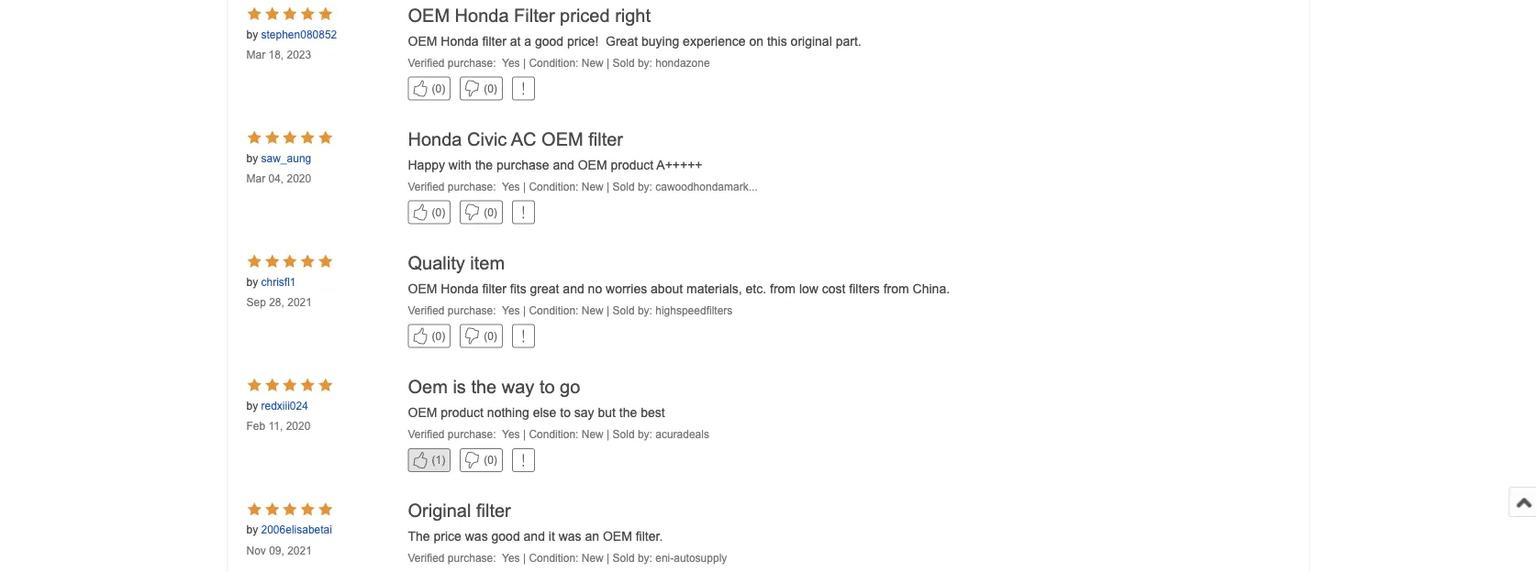 Task type: locate. For each thing, give the bounding box(es) containing it.
purchase: inside original filter the price was good and it was an oem filter. verified purchase: yes | condition: new | sold by: eni-autosupply
[[448, 552, 496, 565]]

by: down worries
[[638, 304, 652, 317]]

product
[[611, 158, 654, 172], [441, 406, 484, 420]]

by stephen080852 mar 18, 2023
[[246, 28, 337, 61]]

yes
[[502, 57, 520, 69], [502, 180, 520, 193], [502, 304, 520, 317], [502, 428, 520, 441], [502, 552, 520, 565]]

1 condition: from the top
[[529, 57, 578, 69]]

1 vertical spatial the
[[471, 377, 497, 397]]

by inside the by 2006elisabetai nov 09, 2021
[[246, 524, 258, 536]]

priced
[[560, 5, 610, 25]]

condition: inside original filter the price was good and it was an oem filter. verified purchase: yes | condition: new | sold by: eni-autosupply
[[529, 552, 578, 565]]

( 0 ) up civic
[[484, 82, 497, 95]]

quality
[[408, 253, 465, 273]]

mar
[[246, 49, 265, 61], [246, 173, 265, 185]]

1 vertical spatial why is this review inappropriate? image
[[522, 204, 524, 221]]

4 by: from the top
[[638, 428, 652, 441]]

good inside oem honda filter priced right oem honda filter at a good price!  great buying experience on this original part. verified purchase: yes | condition: new | sold by: hondazone
[[535, 34, 564, 48]]

2 vertical spatial why is this review inappropriate? image
[[522, 328, 524, 345]]

2 verified from the top
[[408, 180, 445, 193]]

why is this review inappropriate? image
[[522, 80, 524, 97], [522, 204, 524, 221], [522, 328, 524, 345]]

4 new from the top
[[582, 428, 604, 441]]

0 vertical spatial 2020
[[287, 173, 311, 185]]

1 vertical spatial and
[[563, 282, 584, 296]]

4 purchase: from the top
[[448, 428, 496, 441]]

5 verified from the top
[[408, 552, 445, 565]]

purchase: down nothing
[[448, 428, 496, 441]]

0 vertical spatial and
[[553, 158, 574, 172]]

from right filters
[[883, 282, 909, 296]]

2021
[[287, 297, 312, 309], [287, 544, 312, 557]]

and right purchase
[[553, 158, 574, 172]]

from
[[770, 282, 796, 296], [883, 282, 909, 296]]

filter inside oem honda filter priced right oem honda filter at a good price!  great buying experience on this original part. verified purchase: yes | condition: new | sold by: hondazone
[[482, 34, 506, 48]]

was right price
[[465, 530, 488, 544]]

by inside by redxiii024 feb 11, 2020
[[246, 400, 258, 412]]

2 from from the left
[[883, 282, 909, 296]]

5 stars image up chrisfl1
[[246, 255, 332, 271]]

feb
[[246, 420, 265, 433]]

good left it
[[491, 530, 520, 544]]

3 purchase: from the top
[[448, 304, 496, 317]]

oem
[[408, 377, 448, 397]]

2020 right 04,
[[287, 173, 311, 185]]

0 down the item
[[487, 330, 494, 342]]

is
[[453, 377, 466, 397]]

redxiii024
[[261, 400, 308, 412]]

5 new from the top
[[582, 552, 604, 565]]

0 horizontal spatial good
[[491, 530, 520, 544]]

sold down worries
[[613, 304, 635, 317]]

cost
[[822, 282, 846, 296]]

the inside the 'honda civic ac oem filter happy with the purchase and oem product a+++++ verified purchase: yes | condition: new | sold by: cawoodhondamark...'
[[475, 158, 493, 172]]

4 by from the top
[[246, 400, 258, 412]]

) up "oem"
[[442, 330, 445, 342]]

why is this review inappropriate? image down purchase
[[522, 204, 524, 221]]

sold left eni-
[[613, 552, 635, 565]]

5 stars image
[[246, 7, 332, 23], [246, 131, 332, 147], [246, 255, 332, 271], [246, 379, 332, 395], [246, 503, 332, 519]]

honda down quality
[[441, 282, 479, 296]]

by for quality
[[246, 276, 258, 288]]

condition: inside oem is the way to go oem product nothing else to say but the best verified purchase: yes | condition: new | sold by: acuradeals
[[529, 428, 578, 441]]

4 5 stars image from the top
[[246, 379, 332, 395]]

sold inside the 'honda civic ac oem filter happy with the purchase and oem product a+++++ verified purchase: yes | condition: new | sold by: cawoodhondamark...'
[[613, 180, 635, 193]]

) down the item
[[494, 330, 497, 342]]

mar inside by saw_aung mar 04, 2020
[[246, 173, 265, 185]]

by: down buying
[[638, 57, 652, 69]]

2 new from the top
[[582, 180, 604, 193]]

) left why is this review inappropriate? image
[[494, 454, 497, 466]]

1 vertical spatial product
[[441, 406, 484, 420]]

by for oem
[[246, 28, 258, 40]]

0 horizontal spatial was
[[465, 530, 488, 544]]

( 0 ) left why is this review inappropriate? image
[[484, 454, 497, 466]]

by: left eni-
[[638, 552, 652, 565]]

2 yes from the top
[[502, 180, 520, 193]]

filter right ac
[[588, 129, 623, 149]]

to left say
[[560, 406, 571, 420]]

oem inside quality item oem honda filter fits great and no worries about materials, etc. from low cost filters from china. verified purchase: yes | condition: new | sold by: highspeedfilters
[[408, 282, 437, 296]]

filter right the original
[[476, 501, 511, 521]]

worries
[[606, 282, 647, 296]]

original filter the price was good and it was an oem filter. verified purchase: yes | condition: new | sold by: eni-autosupply
[[408, 501, 727, 565]]

on
[[749, 34, 764, 48]]

condition: down else
[[529, 428, 578, 441]]

go
[[560, 377, 580, 397]]

( up the item
[[484, 206, 487, 219]]

1 verified from the top
[[408, 57, 445, 69]]

1 yes from the top
[[502, 57, 520, 69]]

condition: down a
[[529, 57, 578, 69]]

by chrisfl1 sep 28, 2021
[[246, 276, 312, 309]]

mar left 04,
[[246, 173, 265, 185]]

2 by from the top
[[246, 152, 258, 164]]

etc.
[[746, 282, 766, 296]]

mar inside the by stephen080852 mar 18, 2023
[[246, 49, 265, 61]]

good right a
[[535, 34, 564, 48]]

good inside original filter the price was good and it was an oem filter. verified purchase: yes | condition: new | sold by: eni-autosupply
[[491, 530, 520, 544]]

3 by from the top
[[246, 276, 258, 288]]

5 purchase: from the top
[[448, 552, 496, 565]]

and
[[553, 158, 574, 172], [563, 282, 584, 296], [524, 530, 545, 544]]

2 why is this review inappropriate? image from the top
[[522, 204, 524, 221]]

yes inside quality item oem honda filter fits great and no worries about materials, etc. from low cost filters from china. verified purchase: yes | condition: new | sold by: highspeedfilters
[[502, 304, 520, 317]]

by: inside original filter the price was good and it was an oem filter. verified purchase: yes | condition: new | sold by: eni-autosupply
[[638, 552, 652, 565]]

filter
[[514, 5, 555, 25]]

2021 right 28,
[[287, 297, 312, 309]]

product left a+++++
[[611, 158, 654, 172]]

mar for oem
[[246, 49, 265, 61]]

0 horizontal spatial to
[[539, 377, 555, 397]]

honda up happy
[[408, 129, 462, 149]]

5 stars image up redxiii024
[[246, 379, 332, 395]]

2 sold from the top
[[613, 180, 635, 193]]

why is this review inappropriate? image down fits at the left
[[522, 328, 524, 345]]

1 horizontal spatial good
[[535, 34, 564, 48]]

0
[[435, 82, 442, 95], [487, 82, 494, 95], [435, 206, 442, 219], [487, 206, 494, 219], [435, 330, 442, 342], [487, 330, 494, 342], [487, 454, 494, 466]]

0 up the item
[[487, 206, 494, 219]]

4 condition: from the top
[[529, 428, 578, 441]]

to left go
[[539, 377, 555, 397]]

but
[[598, 406, 616, 420]]

by: down the best
[[638, 428, 652, 441]]

verified inside the 'honda civic ac oem filter happy with the purchase and oem product a+++++ verified purchase: yes | condition: new | sold by: cawoodhondamark...'
[[408, 180, 445, 193]]

5 by from the top
[[246, 524, 258, 536]]

5 stars image up 2006elisabetai
[[246, 503, 332, 519]]

( up "oem"
[[432, 330, 435, 342]]

1 why is this review inappropriate? image from the top
[[522, 80, 524, 97]]

filter left at
[[482, 34, 506, 48]]

product down is
[[441, 406, 484, 420]]

by: left cawoodhondamark...
[[638, 180, 652, 193]]

( up civic
[[484, 82, 487, 95]]

2021 inside the by 2006elisabetai nov 09, 2021
[[287, 544, 312, 557]]

1 new from the top
[[582, 57, 604, 69]]

great
[[606, 34, 638, 48]]

3 by: from the top
[[638, 304, 652, 317]]

1 horizontal spatial to
[[560, 406, 571, 420]]

sold left cawoodhondamark...
[[613, 180, 635, 193]]

purchase: down the item
[[448, 304, 496, 317]]

( 0 ) down the item
[[484, 330, 497, 342]]

verified
[[408, 57, 445, 69], [408, 180, 445, 193], [408, 304, 445, 317], [408, 428, 445, 441], [408, 552, 445, 565]]

nov
[[246, 544, 266, 557]]

by redxiii024 feb 11, 2020
[[246, 400, 310, 433]]

3 sold from the top
[[613, 304, 635, 317]]

0 up civic
[[487, 82, 494, 95]]

the right with
[[475, 158, 493, 172]]

chrisfl1 link
[[261, 276, 296, 289]]

honda left 'filter'
[[455, 5, 509, 25]]

0 vertical spatial good
[[535, 34, 564, 48]]

( down happy
[[432, 206, 435, 219]]

2 2021 from the top
[[287, 544, 312, 557]]

new inside the 'honda civic ac oem filter happy with the purchase and oem product a+++++ verified purchase: yes | condition: new | sold by: cawoodhondamark...'
[[582, 180, 604, 193]]

by: inside the 'honda civic ac oem filter happy with the purchase and oem product a+++++ verified purchase: yes | condition: new | sold by: cawoodhondamark...'
[[638, 180, 652, 193]]

filter inside the 'honda civic ac oem filter happy with the purchase and oem product a+++++ verified purchase: yes | condition: new | sold by: cawoodhondamark...'
[[588, 129, 623, 149]]

by inside the by stephen080852 mar 18, 2023
[[246, 28, 258, 40]]

1 vertical spatial 2020
[[286, 420, 310, 433]]

2021 inside 'by chrisfl1 sep 28, 2021'
[[287, 297, 312, 309]]

by
[[246, 28, 258, 40], [246, 152, 258, 164], [246, 276, 258, 288], [246, 400, 258, 412], [246, 524, 258, 536]]

1 mar from the top
[[246, 49, 265, 61]]

1 vertical spatial mar
[[246, 173, 265, 185]]

5 condition: from the top
[[529, 552, 578, 565]]

2 condition: from the top
[[529, 180, 578, 193]]

was
[[465, 530, 488, 544], [559, 530, 581, 544]]

1 2021 from the top
[[287, 297, 312, 309]]

1 horizontal spatial from
[[883, 282, 909, 296]]

by:
[[638, 57, 652, 69], [638, 180, 652, 193], [638, 304, 652, 317], [638, 428, 652, 441], [638, 552, 652, 565]]

3 why is this review inappropriate? image from the top
[[522, 328, 524, 345]]

2 by: from the top
[[638, 180, 652, 193]]

item
[[470, 253, 505, 273]]

5 stars image up stephen080852
[[246, 7, 332, 23]]

original
[[791, 34, 832, 48]]

0 up "oem"
[[435, 330, 442, 342]]

the right but
[[619, 406, 637, 420]]

the
[[475, 158, 493, 172], [471, 377, 497, 397], [619, 406, 637, 420]]

2020 right 11,
[[286, 420, 310, 433]]

saw_aung
[[261, 152, 311, 164]]

by for oem
[[246, 400, 258, 412]]

and left it
[[524, 530, 545, 544]]

honda civic ac oem filter happy with the purchase and oem product a+++++ verified purchase: yes | condition: new | sold by: cawoodhondamark...
[[408, 129, 758, 193]]

sold down but
[[613, 428, 635, 441]]

2 5 stars image from the top
[[246, 131, 332, 147]]

from left the low
[[770, 282, 796, 296]]

3 yes from the top
[[502, 304, 520, 317]]

4 verified from the top
[[408, 428, 445, 441]]

3 verified from the top
[[408, 304, 445, 317]]

1 vertical spatial 2021
[[287, 544, 312, 557]]

2 vertical spatial and
[[524, 530, 545, 544]]

filter inside quality item oem honda filter fits great and no worries about materials, etc. from low cost filters from china. verified purchase: yes | condition: new | sold by: highspeedfilters
[[482, 282, 506, 296]]

2020
[[287, 173, 311, 185], [286, 420, 310, 433]]

|
[[523, 57, 526, 69], [607, 57, 610, 69], [523, 180, 526, 193], [607, 180, 610, 193], [523, 304, 526, 317], [607, 304, 610, 317], [523, 428, 526, 441], [607, 428, 610, 441], [523, 552, 526, 565], [607, 552, 610, 565]]

0 vertical spatial the
[[475, 158, 493, 172]]

5 by: from the top
[[638, 552, 652, 565]]

1 vertical spatial good
[[491, 530, 520, 544]]

mar left 18,
[[246, 49, 265, 61]]

eni-
[[655, 552, 674, 565]]

by inside by saw_aung mar 04, 2020
[[246, 152, 258, 164]]

condition: down great
[[529, 304, 578, 317]]

by saw_aung mar 04, 2020
[[246, 152, 311, 185]]

3 5 stars image from the top
[[246, 255, 332, 271]]

1 5 stars image from the top
[[246, 7, 332, 23]]

honda inside quality item oem honda filter fits great and no worries about materials, etc. from low cost filters from china. verified purchase: yes | condition: new | sold by: highspeedfilters
[[441, 282, 479, 296]]

4 yes from the top
[[502, 428, 520, 441]]

by up nov
[[246, 524, 258, 536]]

condition: down purchase
[[529, 180, 578, 193]]

filter left fits at the left
[[482, 282, 506, 296]]

0 horizontal spatial from
[[770, 282, 796, 296]]

(
[[432, 82, 435, 95], [484, 82, 487, 95], [432, 206, 435, 219], [484, 206, 487, 219], [432, 330, 435, 342], [484, 330, 487, 342], [432, 454, 435, 466], [484, 454, 487, 466]]

( 0 )
[[432, 82, 445, 95], [484, 82, 497, 95], [432, 206, 445, 219], [484, 206, 497, 219], [432, 330, 445, 342], [484, 330, 497, 342], [484, 454, 497, 466]]

0 vertical spatial product
[[611, 158, 654, 172]]

2021 down 2006elisabetai link
[[287, 544, 312, 557]]

oem inside original filter the price was good and it was an oem filter. verified purchase: yes | condition: new | sold by: eni-autosupply
[[603, 530, 632, 544]]

2 vertical spatial the
[[619, 406, 637, 420]]

2020 inside by redxiii024 feb 11, 2020
[[286, 420, 310, 433]]

china.
[[913, 282, 950, 296]]

by up the sep
[[246, 276, 258, 288]]

5 sold from the top
[[613, 552, 635, 565]]

good
[[535, 34, 564, 48], [491, 530, 520, 544]]

1 by from the top
[[246, 28, 258, 40]]

2020 inside by saw_aung mar 04, 2020
[[287, 173, 311, 185]]

honda
[[455, 5, 509, 25], [441, 34, 479, 48], [408, 129, 462, 149], [441, 282, 479, 296]]

1 sold from the top
[[613, 57, 635, 69]]

0 vertical spatial 2021
[[287, 297, 312, 309]]

filter inside original filter the price was good and it was an oem filter. verified purchase: yes | condition: new | sold by: eni-autosupply
[[476, 501, 511, 521]]

filter
[[482, 34, 506, 48], [588, 129, 623, 149], [482, 282, 506, 296], [476, 501, 511, 521]]

by inside 'by chrisfl1 sep 28, 2021'
[[246, 276, 258, 288]]

way
[[502, 377, 534, 397]]

2 purchase: from the top
[[448, 180, 496, 193]]

a
[[524, 34, 531, 48]]

by up feb
[[246, 400, 258, 412]]

1 horizontal spatial was
[[559, 530, 581, 544]]

5 stars image up saw_aung at the left top
[[246, 131, 332, 147]]

3 new from the top
[[582, 304, 604, 317]]

1 purchase: from the top
[[448, 57, 496, 69]]

1 by: from the top
[[638, 57, 652, 69]]

18,
[[268, 49, 284, 61]]

3 condition: from the top
[[529, 304, 578, 317]]

1 vertical spatial to
[[560, 406, 571, 420]]

0 vertical spatial why is this review inappropriate? image
[[522, 80, 524, 97]]

was right it
[[559, 530, 581, 544]]

2021 for quality item
[[287, 297, 312, 309]]

the right is
[[471, 377, 497, 397]]

no
[[588, 282, 602, 296]]

why is this review inappropriate? image down a
[[522, 80, 524, 97]]

0 vertical spatial mar
[[246, 49, 265, 61]]

) up the original
[[442, 454, 445, 466]]

purchase: down price
[[448, 552, 496, 565]]

) up civic
[[494, 82, 497, 95]]

sold
[[613, 57, 635, 69], [613, 180, 635, 193], [613, 304, 635, 317], [613, 428, 635, 441], [613, 552, 635, 565]]

condition: down it
[[529, 552, 578, 565]]

by left stephen080852
[[246, 28, 258, 40]]

sold down great
[[613, 57, 635, 69]]

by left saw_aung at the left top
[[246, 152, 258, 164]]

purchase:
[[448, 57, 496, 69], [448, 180, 496, 193], [448, 304, 496, 317], [448, 428, 496, 441], [448, 552, 496, 565]]

verified inside original filter the price was good and it was an oem filter. verified purchase: yes | condition: new | sold by: eni-autosupply
[[408, 552, 445, 565]]

2 mar from the top
[[246, 173, 265, 185]]

1 horizontal spatial product
[[611, 158, 654, 172]]

purchase: inside the 'honda civic ac oem filter happy with the purchase and oem product a+++++ verified purchase: yes | condition: new | sold by: cawoodhondamark...'
[[448, 180, 496, 193]]

a+++++
[[656, 158, 702, 172]]

purchase: up civic
[[448, 57, 496, 69]]

by for honda
[[246, 152, 258, 164]]

purchase: down with
[[448, 180, 496, 193]]

5 stars image for quality
[[246, 255, 332, 271]]

and left the no
[[563, 282, 584, 296]]

sold inside oem is the way to go oem product nothing else to say but the best verified purchase: yes | condition: new | sold by: acuradeals
[[613, 428, 635, 441]]

0 horizontal spatial product
[[441, 406, 484, 420]]

4 sold from the top
[[613, 428, 635, 441]]

0 vertical spatial to
[[539, 377, 555, 397]]

fits
[[510, 282, 526, 296]]

sold inside oem honda filter priced right oem honda filter at a good price!  great buying experience on this original part. verified purchase: yes | condition: new | sold by: hondazone
[[613, 57, 635, 69]]

condition:
[[529, 57, 578, 69], [529, 180, 578, 193], [529, 304, 578, 317], [529, 428, 578, 441], [529, 552, 578, 565]]

5 yes from the top
[[502, 552, 520, 565]]



Task type: vqa. For each thing, say whether or not it's contained in the screenshot.
bottom the 2021
yes



Task type: describe. For each thing, give the bounding box(es) containing it.
highspeedfilters
[[655, 304, 733, 317]]

why is this review inappropriate? image for item
[[522, 328, 524, 345]]

04,
[[268, 173, 284, 185]]

by 2006elisabetai nov 09, 2021
[[246, 524, 332, 557]]

purchase: inside oem honda filter priced right oem honda filter at a good price!  great buying experience on this original part. verified purchase: yes | condition: new | sold by: hondazone
[[448, 57, 496, 69]]

1 from from the left
[[770, 282, 796, 296]]

why is this review inappropriate? image for civic
[[522, 204, 524, 221]]

5 stars image for honda
[[246, 131, 332, 147]]

part.
[[836, 34, 861, 48]]

product inside oem is the way to go oem product nothing else to say but the best verified purchase: yes | condition: new | sold by: acuradeals
[[441, 406, 484, 420]]

condition: inside quality item oem honda filter fits great and no worries about materials, etc. from low cost filters from china. verified purchase: yes | condition: new | sold by: highspeedfilters
[[529, 304, 578, 317]]

sep
[[246, 297, 266, 309]]

) down happy
[[442, 206, 445, 219]]

( 0 ) up the item
[[484, 206, 497, 219]]

say
[[574, 406, 594, 420]]

verified inside quality item oem honda filter fits great and no worries about materials, etc. from low cost filters from china. verified purchase: yes | condition: new | sold by: highspeedfilters
[[408, 304, 445, 317]]

5 5 stars image from the top
[[246, 503, 332, 519]]

cawoodhondamark...
[[655, 180, 758, 193]]

( left why is this review inappropriate? image
[[484, 454, 487, 466]]

1
[[435, 454, 442, 466]]

quality item oem honda filter fits great and no worries about materials, etc. from low cost filters from china. verified purchase: yes | condition: new | sold by: highspeedfilters
[[408, 253, 953, 317]]

purchase: inside quality item oem honda filter fits great and no worries about materials, etc. from low cost filters from china. verified purchase: yes | condition: new | sold by: highspeedfilters
[[448, 304, 496, 317]]

new inside quality item oem honda filter fits great and no worries about materials, etc. from low cost filters from china. verified purchase: yes | condition: new | sold by: highspeedfilters
[[582, 304, 604, 317]]

best
[[641, 406, 665, 420]]

low
[[799, 282, 818, 296]]

2021 for original filter
[[287, 544, 312, 557]]

oem is the way to go oem product nothing else to say but the best verified purchase: yes | condition: new | sold by: acuradeals
[[408, 377, 709, 441]]

) up the item
[[494, 206, 497, 219]]

stephen080852
[[261, 28, 337, 40]]

why is this review inappropriate? image for honda
[[522, 80, 524, 97]]

honda left at
[[441, 34, 479, 48]]

by: inside quality item oem honda filter fits great and no worries about materials, etc. from low cost filters from china. verified purchase: yes | condition: new | sold by: highspeedfilters
[[638, 304, 652, 317]]

stephen080852 link
[[261, 28, 337, 41]]

( 1 )
[[432, 454, 445, 466]]

an
[[585, 530, 599, 544]]

28,
[[269, 297, 284, 309]]

redxiii024 link
[[261, 400, 308, 413]]

sold inside original filter the price was good and it was an oem filter. verified purchase: yes | condition: new | sold by: eni-autosupply
[[613, 552, 635, 565]]

great
[[530, 282, 559, 296]]

price
[[434, 530, 461, 544]]

else
[[533, 406, 556, 420]]

0 left why is this review inappropriate? image
[[487, 454, 494, 466]]

ac
[[511, 129, 536, 149]]

autosupply
[[674, 552, 727, 565]]

at
[[510, 34, 521, 48]]

by: inside oem honda filter priced right oem honda filter at a good price!  great buying experience on this original part. verified purchase: yes | condition: new | sold by: hondazone
[[638, 57, 652, 69]]

0 up happy
[[435, 82, 442, 95]]

civic
[[467, 129, 507, 149]]

( down the item
[[484, 330, 487, 342]]

new inside oem is the way to go oem product nothing else to say but the best verified purchase: yes | condition: new | sold by: acuradeals
[[582, 428, 604, 441]]

new inside oem honda filter priced right oem honda filter at a good price!  great buying experience on this original part. verified purchase: yes | condition: new | sold by: hondazone
[[582, 57, 604, 69]]

this
[[767, 34, 787, 48]]

verified inside oem honda filter priced right oem honda filter at a good price!  great buying experience on this original part. verified purchase: yes | condition: new | sold by: hondazone
[[408, 57, 445, 69]]

2020 for oem is the way to go
[[286, 420, 310, 433]]

5 stars image for oem
[[246, 379, 332, 395]]

yes inside oem is the way to go oem product nothing else to say but the best verified purchase: yes | condition: new | sold by: acuradeals
[[502, 428, 520, 441]]

1 was from the left
[[465, 530, 488, 544]]

right
[[615, 5, 651, 25]]

new inside original filter the price was good and it was an oem filter. verified purchase: yes | condition: new | sold by: eni-autosupply
[[582, 552, 604, 565]]

happy
[[408, 158, 445, 172]]

yes inside original filter the price was good and it was an oem filter. verified purchase: yes | condition: new | sold by: eni-autosupply
[[502, 552, 520, 565]]

original
[[408, 501, 471, 521]]

) up happy
[[442, 82, 445, 95]]

yes inside oem honda filter priced right oem honda filter at a good price!  great buying experience on this original part. verified purchase: yes | condition: new | sold by: hondazone
[[502, 57, 520, 69]]

2006elisabetai link
[[261, 524, 332, 537]]

about
[[651, 282, 683, 296]]

filter.
[[636, 530, 663, 544]]

materials,
[[686, 282, 742, 296]]

yes inside the 'honda civic ac oem filter happy with the purchase and oem product a+++++ verified purchase: yes | condition: new | sold by: cawoodhondamark...'
[[502, 180, 520, 193]]

purchase
[[496, 158, 549, 172]]

and inside the 'honda civic ac oem filter happy with the purchase and oem product a+++++ verified purchase: yes | condition: new | sold by: cawoodhondamark...'
[[553, 158, 574, 172]]

sold inside quality item oem honda filter fits great and no worries about materials, etc. from low cost filters from china. verified purchase: yes | condition: new | sold by: highspeedfilters
[[613, 304, 635, 317]]

09,
[[269, 544, 284, 557]]

( 0 ) down happy
[[432, 206, 445, 219]]

hondazone
[[655, 57, 710, 69]]

product inside the 'honda civic ac oem filter happy with the purchase and oem product a+++++ verified purchase: yes | condition: new | sold by: cawoodhondamark...'
[[611, 158, 654, 172]]

why is this review inappropriate? image
[[522, 452, 524, 469]]

condition: inside oem honda filter priced right oem honda filter at a good price!  great buying experience on this original part. verified purchase: yes | condition: new | sold by: hondazone
[[529, 57, 578, 69]]

saw_aung link
[[261, 152, 311, 165]]

( up happy
[[432, 82, 435, 95]]

0 down happy
[[435, 206, 442, 219]]

purchase: inside oem is the way to go oem product nothing else to say but the best verified purchase: yes | condition: new | sold by: acuradeals
[[448, 428, 496, 441]]

chrisfl1
[[261, 276, 296, 288]]

2020 for honda civic ac oem filter
[[287, 173, 311, 185]]

5 stars image for oem
[[246, 7, 332, 23]]

verified inside oem is the way to go oem product nothing else to say but the best verified purchase: yes | condition: new | sold by: acuradeals
[[408, 428, 445, 441]]

price!
[[567, 34, 599, 48]]

the
[[408, 530, 430, 544]]

11,
[[268, 420, 283, 433]]

oem honda filter priced right oem honda filter at a good price!  great buying experience on this original part. verified purchase: yes | condition: new | sold by: hondazone
[[408, 5, 865, 69]]

honda inside the 'honda civic ac oem filter happy with the purchase and oem product a+++++ verified purchase: yes | condition: new | sold by: cawoodhondamark...'
[[408, 129, 462, 149]]

with
[[449, 158, 471, 172]]

2023
[[287, 49, 311, 61]]

it
[[549, 530, 555, 544]]

acuradeals
[[655, 428, 709, 441]]

2 was from the left
[[559, 530, 581, 544]]

mar for honda
[[246, 173, 265, 185]]

by: inside oem is the way to go oem product nothing else to say but the best verified purchase: yes | condition: new | sold by: acuradeals
[[638, 428, 652, 441]]

filters
[[849, 282, 880, 296]]

buying
[[641, 34, 679, 48]]

nothing
[[487, 406, 529, 420]]

( up the original
[[432, 454, 435, 466]]

experience
[[683, 34, 746, 48]]

and inside quality item oem honda filter fits great and no worries about materials, etc. from low cost filters from china. verified purchase: yes | condition: new | sold by: highspeedfilters
[[563, 282, 584, 296]]

oem inside oem is the way to go oem product nothing else to say but the best verified purchase: yes | condition: new | sold by: acuradeals
[[408, 406, 437, 420]]

( 0 ) up happy
[[432, 82, 445, 95]]

2006elisabetai
[[261, 524, 332, 536]]

and inside original filter the price was good and it was an oem filter. verified purchase: yes | condition: new | sold by: eni-autosupply
[[524, 530, 545, 544]]

condition: inside the 'honda civic ac oem filter happy with the purchase and oem product a+++++ verified purchase: yes | condition: new | sold by: cawoodhondamark...'
[[529, 180, 578, 193]]

( 0 ) up "oem"
[[432, 330, 445, 342]]



